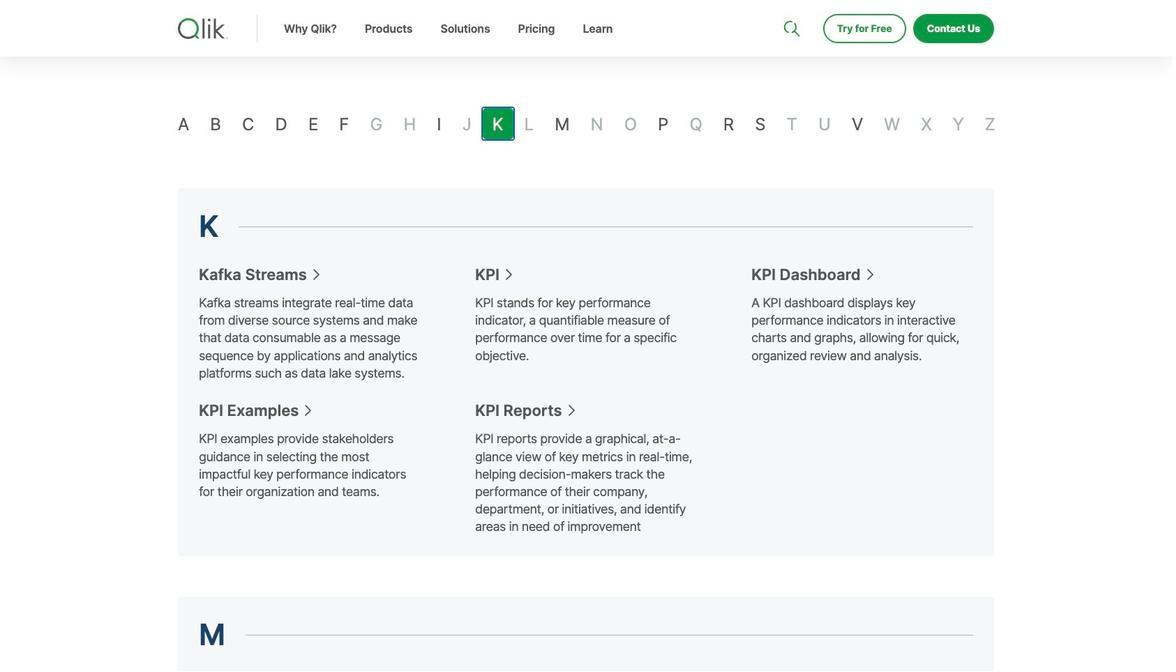 Task type: locate. For each thing, give the bounding box(es) containing it.
qlik image
[[178, 18, 228, 39]]

login image
[[950, 0, 961, 11]]

support image
[[785, 0, 796, 11]]



Task type: vqa. For each thing, say whether or not it's contained in the screenshot.
'LOGIN' icon
yes



Task type: describe. For each thing, give the bounding box(es) containing it.
company image
[[866, 0, 877, 11]]



